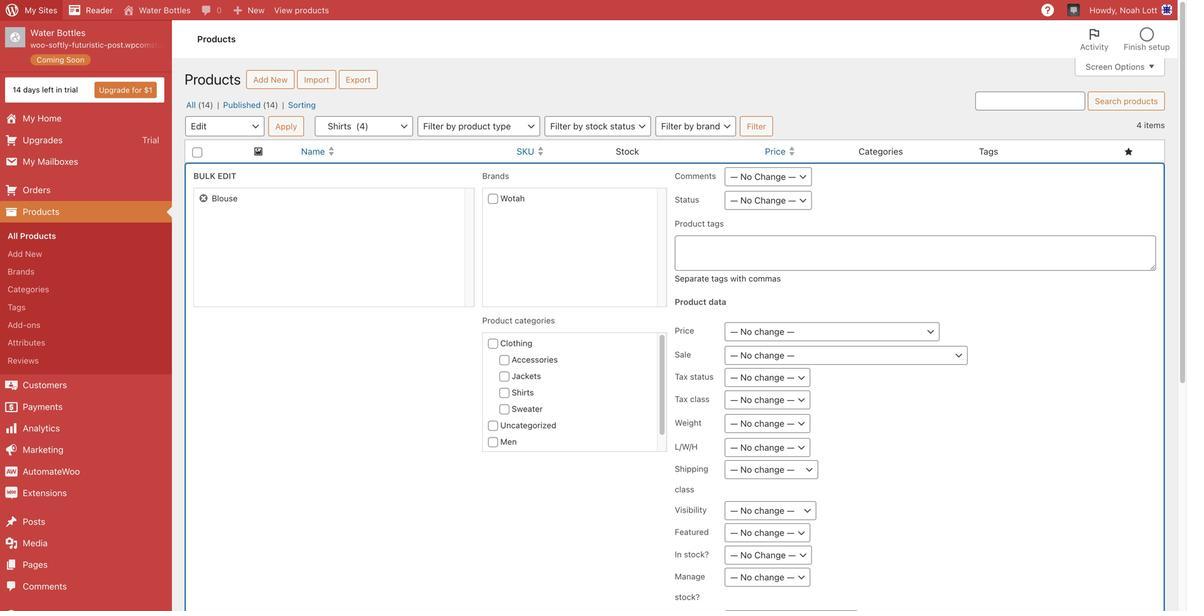 Task type: locate. For each thing, give the bounding box(es) containing it.
product up the clothing
[[482, 316, 512, 326]]

sweater
[[509, 404, 543, 414]]

categories
[[859, 146, 903, 157], [8, 285, 49, 294]]

water
[[139, 5, 161, 15], [30, 27, 54, 38]]

my for my mailboxes
[[23, 156, 35, 167]]

stock?
[[684, 550, 709, 560], [675, 593, 700, 602]]

0 horizontal spatial categories
[[8, 285, 49, 294]]

all
[[186, 100, 196, 110], [8, 231, 18, 241]]

1 horizontal spatial tags
[[979, 146, 998, 157]]

| left sorting link in the top left of the page
[[282, 100, 284, 110]]

2 tax from the top
[[675, 395, 688, 404]]

status
[[675, 195, 699, 205]]

add
[[253, 75, 268, 84], [8, 249, 23, 259]]

products link
[[0, 201, 172, 223]]

0 vertical spatial bottles
[[164, 5, 191, 15]]

men
[[498, 437, 517, 447]]

0 vertical spatial tax
[[675, 372, 688, 382]]

sku
[[517, 146, 534, 157]]

product down separate
[[675, 297, 706, 307]]

new for import
[[271, 75, 288, 84]]

class down status
[[690, 395, 710, 404]]

bottles inside water bottles woo-softly-futuristic-post.wpcomstaging.com coming soon
[[57, 27, 86, 38]]

tags for separate
[[711, 274, 728, 283]]

1 vertical spatial stock?
[[675, 593, 700, 602]]

brands up wotah
[[482, 171, 509, 181]]

automatewoo link
[[0, 461, 172, 483]]

tags left with
[[711, 274, 728, 283]]

tax for tax status
[[675, 372, 688, 382]]

upgrade
[[99, 86, 130, 95]]

1 vertical spatial add new link
[[0, 245, 172, 263]]

0 horizontal spatial comments
[[23, 582, 67, 592]]

1 vertical spatial all
[[8, 231, 18, 241]]

tax left status
[[675, 372, 688, 382]]

posts link
[[0, 512, 172, 533]]

products inside all products link
[[20, 231, 56, 241]]

0 vertical spatial add
[[253, 75, 268, 84]]

None checkbox
[[499, 388, 509, 398], [488, 438, 498, 448], [499, 388, 509, 398], [488, 438, 498, 448]]

my down upgrades
[[23, 156, 35, 167]]

water inside toolbar navigation
[[139, 5, 161, 15]]

2 vertical spatial product
[[482, 316, 512, 326]]

0 vertical spatial brands
[[482, 171, 509, 181]]

tags link
[[0, 299, 172, 316]]

view products
[[274, 5, 329, 15]]

add new up the all (14) | published (14) | sorting
[[253, 75, 288, 84]]

0 vertical spatial add new
[[253, 75, 288, 84]]

0 horizontal spatial price
[[675, 326, 694, 336]]

my left home
[[23, 113, 35, 124]]

1 | from the left
[[217, 100, 219, 110]]

0 vertical spatial tags
[[979, 146, 998, 157]]

bulk edit region
[[185, 164, 1164, 612]]

new inside toolbar navigation
[[248, 5, 265, 15]]

add new link up categories "link"
[[0, 245, 172, 263]]

post.wpcomstaging.com
[[107, 41, 195, 49]]

price
[[765, 146, 786, 157], [675, 326, 694, 336]]

orders
[[23, 185, 51, 195]]

name link
[[296, 140, 512, 163]]

add new
[[253, 75, 288, 84], [8, 249, 42, 259]]

woo-
[[30, 41, 49, 49]]

activity
[[1080, 42, 1109, 52]]

add new link for brands
[[0, 245, 172, 263]]

my inside toolbar navigation
[[25, 5, 36, 15]]

0 horizontal spatial bottles
[[57, 27, 86, 38]]

customers
[[23, 380, 67, 391]]

1 vertical spatial brands
[[8, 267, 35, 277]]

1 vertical spatial tags
[[711, 274, 728, 283]]

0 horizontal spatial brands
[[8, 267, 35, 277]]

coming
[[37, 55, 64, 64]]

tags
[[707, 219, 724, 228], [711, 274, 728, 283]]

1 horizontal spatial new
[[248, 5, 265, 15]]

(14) left published
[[198, 100, 213, 110]]

1 vertical spatial categories
[[8, 285, 49, 294]]

1 horizontal spatial price
[[765, 146, 786, 157]]

0 horizontal spatial |
[[217, 100, 219, 110]]

sorting
[[288, 100, 316, 110]]

1 vertical spatial my
[[23, 113, 35, 124]]

pages link
[[0, 555, 172, 576]]

1 vertical spatial water
[[30, 27, 54, 38]]

my for my home
[[23, 113, 35, 124]]

finish
[[1124, 42, 1146, 52]]

add down all products
[[8, 249, 23, 259]]

water for water bottles
[[139, 5, 161, 15]]

new inside main menu navigation
[[25, 249, 42, 259]]

extensions link
[[0, 483, 172, 505]]

0 vertical spatial comments
[[675, 171, 716, 181]]

0 vertical spatial tags
[[707, 219, 724, 228]]

class inside shipping class
[[675, 485, 694, 495]]

0 horizontal spatial add new
[[8, 249, 42, 259]]

1 tax from the top
[[675, 372, 688, 382]]

0
[[217, 5, 222, 15]]

0 vertical spatial add new link
[[246, 70, 295, 89]]

add new link up the all (14) | published (14) | sorting
[[246, 70, 295, 89]]

brands inside the brands link
[[8, 267, 35, 277]]

1 vertical spatial class
[[675, 485, 694, 495]]

tags for product
[[707, 219, 724, 228]]

1 (14) from the left
[[198, 100, 213, 110]]

new down all products
[[25, 249, 42, 259]]

visibility
[[675, 506, 707, 515]]

0 horizontal spatial tags
[[8, 303, 26, 312]]

reviews link
[[0, 352, 172, 370]]

1 vertical spatial product
[[675, 297, 706, 307]]

brands down all products
[[8, 267, 35, 277]]

1 horizontal spatial categories
[[859, 146, 903, 157]]

add-ons link
[[0, 316, 172, 334]]

media link
[[0, 533, 172, 555]]

shipping
[[675, 465, 708, 474]]

bulk
[[193, 171, 215, 181]]

tags
[[979, 146, 998, 157], [8, 303, 26, 312]]

reader
[[86, 5, 113, 15]]

upgrade for $1 button
[[94, 82, 157, 98]]

blouse
[[212, 194, 238, 203]]

0 vertical spatial my
[[25, 5, 36, 15]]

tax
[[675, 372, 688, 382], [675, 395, 688, 404]]

2 horizontal spatial new
[[271, 75, 288, 84]]

(14)
[[198, 100, 213, 110], [263, 100, 278, 110]]

1 vertical spatial add
[[8, 249, 23, 259]]

2 vertical spatial new
[[25, 249, 42, 259]]

my sites
[[25, 5, 57, 15]]

1 horizontal spatial water
[[139, 5, 161, 15]]

noah
[[1120, 5, 1140, 15]]

water up post.wpcomstaging.com
[[139, 5, 161, 15]]

add inside main menu navigation
[[8, 249, 23, 259]]

1 horizontal spatial add
[[253, 75, 268, 84]]

my mailboxes link
[[0, 151, 172, 173]]

all inside main menu navigation
[[8, 231, 18, 241]]

4
[[1137, 120, 1142, 130]]

0 vertical spatial stock?
[[684, 550, 709, 560]]

0 horizontal spatial all
[[8, 231, 18, 241]]

0 vertical spatial all
[[186, 100, 196, 110]]

sites
[[38, 5, 57, 15]]

payments link
[[0, 397, 172, 418]]

2 (14) from the left
[[263, 100, 278, 110]]

1 vertical spatial bottles
[[57, 27, 86, 38]]

1 horizontal spatial |
[[282, 100, 284, 110]]

main menu navigation
[[0, 20, 195, 612]]

0 horizontal spatial (14)
[[198, 100, 213, 110]]

add for brands
[[8, 249, 23, 259]]

None submit
[[1088, 92, 1165, 111], [268, 116, 304, 136], [740, 116, 773, 136], [1088, 92, 1165, 111], [268, 116, 304, 136], [740, 116, 773, 136]]

1 vertical spatial tags
[[8, 303, 26, 312]]

stock? right in
[[684, 550, 709, 560]]

tax status
[[675, 372, 714, 382]]

product categories
[[482, 316, 555, 326]]

1 vertical spatial comments
[[23, 582, 67, 592]]

my sites link
[[0, 0, 62, 20]]

bottles
[[164, 5, 191, 15], [57, 27, 86, 38]]

None search field
[[975, 92, 1085, 111]]

stock? inside the manage stock?
[[675, 593, 700, 602]]

stock? down manage
[[675, 593, 700, 602]]

1 horizontal spatial brands
[[482, 171, 509, 181]]

new up sorting link in the top left of the page
[[271, 75, 288, 84]]

new left view
[[248, 5, 265, 15]]

products
[[197, 34, 236, 44], [185, 71, 241, 88], [23, 207, 59, 217], [20, 231, 56, 241]]

bottles for water bottles
[[164, 5, 191, 15]]

days
[[23, 85, 40, 94]]

products
[[295, 5, 329, 15]]

tab list containing activity
[[1072, 20, 1178, 58]]

tags up separate tags with commas
[[707, 219, 724, 228]]

comments down pages
[[23, 582, 67, 592]]

finish setup
[[1124, 42, 1170, 52]]

customers link
[[0, 375, 172, 397]]

1 horizontal spatial (14)
[[263, 100, 278, 110]]

1 vertical spatial add new
[[8, 249, 42, 259]]

0 horizontal spatial water
[[30, 27, 54, 38]]

2 vertical spatial my
[[23, 156, 35, 167]]

class up visibility on the right bottom of the page
[[675, 485, 694, 495]]

1 vertical spatial tax
[[675, 395, 688, 404]]

tax up the weight
[[675, 395, 688, 404]]

| left published
[[217, 100, 219, 110]]

1 horizontal spatial comments
[[675, 171, 716, 181]]

product down status
[[675, 219, 705, 228]]

tab list
[[1072, 20, 1178, 58]]

add new for brands
[[8, 249, 42, 259]]

bottles up softly-
[[57, 27, 86, 38]]

0 horizontal spatial add new link
[[0, 245, 172, 263]]

(14) right published
[[263, 100, 278, 110]]

categories inside categories "link"
[[8, 285, 49, 294]]

0 vertical spatial new
[[248, 5, 265, 15]]

1 vertical spatial price
[[675, 326, 694, 336]]

screen
[[1086, 62, 1112, 71]]

0 vertical spatial water
[[139, 5, 161, 15]]

add new link
[[246, 70, 295, 89], [0, 245, 172, 263]]

bottles inside water bottles link
[[164, 5, 191, 15]]

0 horizontal spatial add
[[8, 249, 23, 259]]

lott
[[1142, 5, 1157, 15]]

product for product tags
[[675, 219, 705, 228]]

new
[[248, 5, 265, 15], [271, 75, 288, 84], [25, 249, 42, 259]]

water inside water bottles woo-softly-futuristic-post.wpcomstaging.com coming soon
[[30, 27, 54, 38]]

with
[[730, 274, 746, 283]]

1 horizontal spatial all
[[186, 100, 196, 110]]

water bottles link
[[118, 0, 196, 20]]

new for brands
[[25, 249, 42, 259]]

product data
[[675, 297, 726, 307]]

howdy,
[[1090, 5, 1118, 15]]

0 vertical spatial class
[[690, 395, 710, 404]]

my left sites
[[25, 5, 36, 15]]

bottles left 0 link
[[164, 5, 191, 15]]

None checkbox
[[192, 148, 202, 158], [488, 194, 498, 204], [488, 339, 498, 349], [499, 355, 509, 366], [499, 372, 509, 382], [499, 405, 509, 415], [488, 421, 498, 431], [192, 148, 202, 158], [488, 194, 498, 204], [488, 339, 498, 349], [499, 355, 509, 366], [499, 372, 509, 382], [499, 405, 509, 415], [488, 421, 498, 431]]

None text field
[[675, 236, 1156, 271]]

1 horizontal spatial bottles
[[164, 5, 191, 15]]

product
[[675, 219, 705, 228], [675, 297, 706, 307], [482, 316, 512, 326]]

0 vertical spatial price
[[765, 146, 786, 157]]

1 vertical spatial new
[[271, 75, 288, 84]]

0 vertical spatial product
[[675, 219, 705, 228]]

add new down all products
[[8, 249, 42, 259]]

commas
[[749, 274, 781, 283]]

water up woo-
[[30, 27, 54, 38]]

export link
[[339, 70, 378, 89]]

1 horizontal spatial add new link
[[246, 70, 295, 89]]

0 horizontal spatial new
[[25, 249, 42, 259]]

my
[[25, 5, 36, 15], [23, 113, 35, 124], [23, 156, 35, 167]]

add new inside main menu navigation
[[8, 249, 42, 259]]

1 horizontal spatial add new
[[253, 75, 288, 84]]

comments up status
[[675, 171, 716, 181]]

add up the all (14) | published (14) | sorting
[[253, 75, 268, 84]]



Task type: describe. For each thing, give the bounding box(es) containing it.
upgrade for $1
[[99, 86, 152, 95]]

water for water bottles woo-softly-futuristic-post.wpcomstaging.com coming soon
[[30, 27, 54, 38]]

categories
[[515, 316, 555, 326]]

left
[[42, 85, 54, 94]]

tax class
[[675, 395, 710, 404]]

water bottles woo-softly-futuristic-post.wpcomstaging.com coming soon
[[30, 27, 195, 64]]

notification image
[[1069, 4, 1079, 15]]

soon
[[66, 55, 84, 64]]

marketing
[[23, 445, 63, 456]]

add for import
[[253, 75, 268, 84]]

all (14) | published (14) | sorting
[[186, 100, 316, 110]]

reviews
[[8, 356, 39, 366]]

attributes link
[[0, 334, 172, 352]]

payments
[[23, 402, 63, 412]]

class for shipping class
[[675, 485, 694, 495]]

new link
[[227, 0, 270, 20]]

pages
[[23, 560, 48, 571]]

tax for tax class
[[675, 395, 688, 404]]

separate
[[675, 274, 709, 283]]

trial
[[64, 85, 78, 94]]

automatewoo
[[23, 467, 80, 477]]

water bottles
[[139, 5, 191, 15]]

name
[[301, 146, 325, 157]]

export
[[346, 75, 371, 84]]

categories link
[[0, 281, 172, 299]]

extensions
[[23, 488, 67, 499]]

0 vertical spatial categories
[[859, 146, 903, 157]]

screen options button
[[1075, 58, 1165, 76]]

accessories
[[509, 355, 558, 365]]

manage
[[675, 572, 705, 582]]

product for product categories
[[482, 316, 512, 326]]

brands link
[[0, 263, 172, 281]]

home
[[37, 113, 62, 124]]

trial
[[142, 135, 159, 145]]

comments inside "bulk edit" region
[[675, 171, 716, 181]]

reader link
[[62, 0, 118, 20]]

orders link
[[0, 180, 172, 201]]

all products
[[8, 231, 56, 241]]

14
[[13, 85, 21, 94]]

4 items
[[1137, 120, 1165, 130]]

analytics link
[[0, 418, 172, 440]]

all for all products
[[8, 231, 18, 241]]

media
[[23, 539, 48, 549]]

my for my sites
[[25, 5, 36, 15]]

published
[[223, 100, 261, 110]]

status
[[690, 372, 714, 382]]

stock? for manage stock?
[[675, 593, 700, 602]]

data
[[709, 297, 726, 307]]

tags inside tags link
[[8, 303, 26, 312]]

softly-
[[49, 41, 72, 49]]

all products link
[[0, 227, 172, 245]]

setup
[[1148, 42, 1170, 52]]

add new for import
[[253, 75, 288, 84]]

stock
[[616, 146, 639, 157]]

sorting link
[[286, 98, 317, 111]]

products inside products link
[[23, 207, 59, 217]]

separate tags with commas
[[675, 274, 781, 283]]

sku link
[[512, 140, 609, 163]]

comments inside main menu navigation
[[23, 582, 67, 592]]

$1
[[144, 86, 152, 95]]

stock? for in stock?
[[684, 550, 709, 560]]

add new link for import
[[246, 70, 295, 89]]

in stock?
[[675, 550, 709, 560]]

price inside "bulk edit" region
[[675, 326, 694, 336]]

upgrades
[[23, 135, 63, 145]]

import link
[[297, 70, 336, 89]]

none text field inside "bulk edit" region
[[675, 236, 1156, 271]]

0 link
[[196, 0, 227, 20]]

finish setup button
[[1116, 20, 1178, 58]]

toolbar navigation
[[0, 0, 1178, 23]]

weight
[[675, 418, 702, 428]]

view products link
[[270, 0, 334, 20]]

2 | from the left
[[282, 100, 284, 110]]

in
[[675, 550, 682, 560]]

featured
[[675, 528, 709, 537]]

sale
[[675, 350, 691, 360]]

my home
[[23, 113, 62, 124]]

items
[[1144, 120, 1165, 130]]

shipping class
[[675, 465, 708, 495]]

product tags
[[675, 219, 724, 228]]

attributes
[[8, 338, 45, 348]]

class for tax class
[[690, 395, 710, 404]]

edit
[[218, 171, 236, 181]]

product for product data
[[675, 297, 706, 307]]

jackets
[[509, 372, 541, 381]]

view
[[274, 5, 293, 15]]

manage stock?
[[675, 572, 705, 602]]

brands inside "bulk edit" region
[[482, 171, 509, 181]]

uncategorized
[[498, 421, 556, 430]]

in
[[56, 85, 62, 94]]

my mailboxes
[[23, 156, 78, 167]]

bulk edit
[[193, 171, 236, 181]]

all for all (14) | published (14) | sorting
[[186, 100, 196, 110]]

futuristic-
[[72, 41, 107, 49]]

ons
[[27, 320, 40, 330]]

bottles for water bottles woo-softly-futuristic-post.wpcomstaging.com coming soon
[[57, 27, 86, 38]]

posts
[[23, 517, 45, 527]]

import
[[304, 75, 329, 84]]



Task type: vqa. For each thing, say whether or not it's contained in the screenshot.
New corresponding to Import
yes



